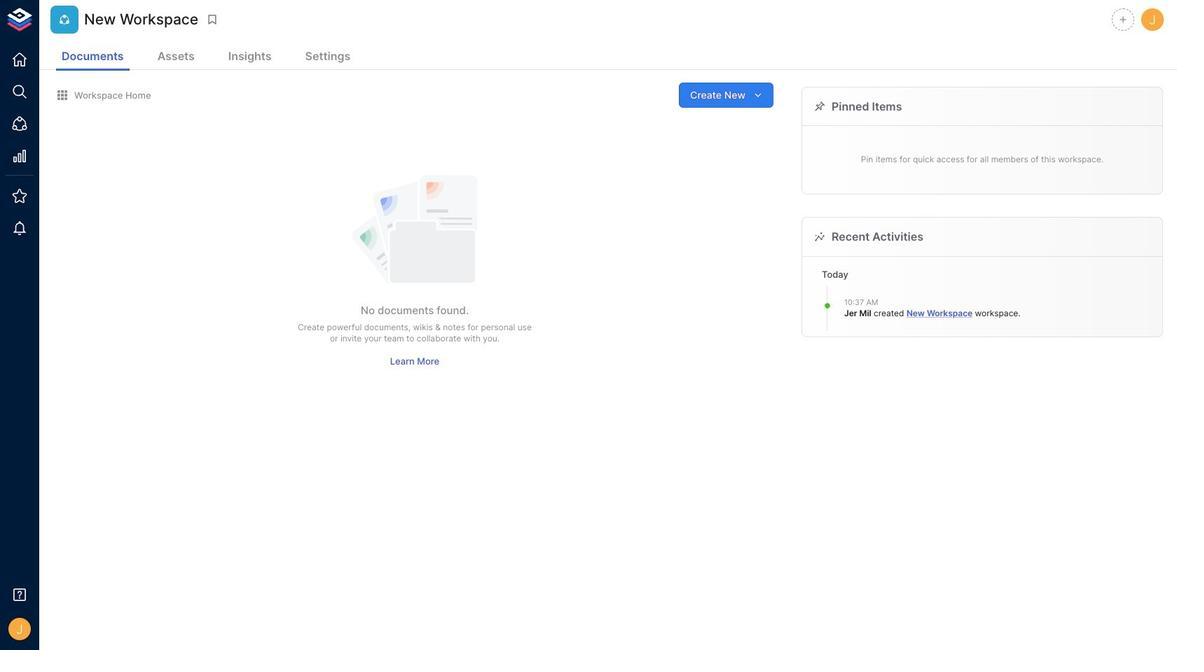 Task type: describe. For each thing, give the bounding box(es) containing it.
bookmark image
[[206, 13, 219, 26]]



